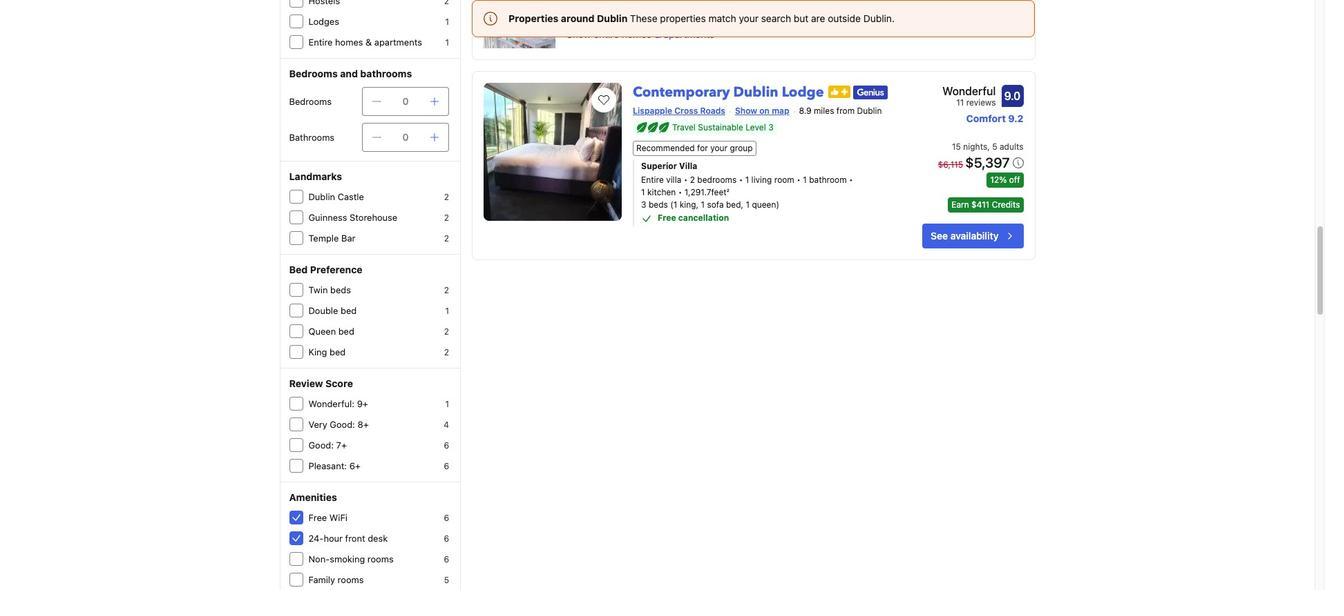 Task type: locate. For each thing, give the bounding box(es) containing it.
find privacy and peace of mind with an entire home or apartment to yourself
[[567, 6, 907, 18]]

see availability
[[931, 230, 999, 242]]

1 vertical spatial bed
[[338, 326, 354, 337]]

1 horizontal spatial show
[[735, 105, 757, 116]]

good:
[[330, 419, 355, 430], [309, 440, 334, 451]]

1 horizontal spatial entire
[[743, 6, 769, 18]]

bed
[[289, 264, 308, 276]]

0 vertical spatial show
[[567, 28, 591, 40]]

6 for free wifi
[[444, 513, 449, 524]]

2 inside entire villa • 2 bedrooms • 1 living room • 1 bathroom • 1 kitchen • 1,291.7feet² 3 beds (1 king, 1 sofa bed, 1 queen)
[[690, 175, 695, 186]]

your
[[739, 12, 759, 24], [710, 143, 728, 154]]

1 horizontal spatial entire
[[641, 175, 664, 186]]

privacy
[[588, 6, 621, 18]]

1 0 from the top
[[403, 95, 409, 107]]

2 for dublin castle
[[444, 192, 449, 202]]

earn
[[952, 200, 969, 210]]

1 vertical spatial 3
[[641, 200, 646, 210]]

0 horizontal spatial free
[[309, 513, 327, 524]]

entire down privacy
[[594, 28, 619, 40]]

show down around
[[567, 28, 591, 40]]

2 0 from the top
[[403, 131, 409, 143]]

24-hour front desk
[[309, 533, 388, 544]]

free down '(1'
[[658, 213, 676, 224]]

family rooms
[[309, 575, 364, 586]]

0 vertical spatial beds
[[649, 200, 668, 210]]

0 horizontal spatial and
[[340, 68, 358, 79]]

4
[[444, 420, 449, 430]]

looking for a space of your own? image
[[484, 0, 556, 48]]

pleasant: 6+
[[309, 461, 361, 472]]

1 vertical spatial your
[[710, 143, 728, 154]]

guinness
[[309, 212, 347, 223]]

bedrooms up bathrooms
[[289, 96, 332, 107]]

dublin
[[597, 12, 628, 24], [733, 83, 778, 101], [857, 106, 882, 116], [309, 191, 335, 202]]

homes up bedrooms and bathrooms
[[335, 37, 363, 48]]

rooms down the 'desk'
[[367, 554, 394, 565]]

score
[[325, 378, 353, 390]]

show left on
[[735, 105, 757, 116]]

1 vertical spatial and
[[340, 68, 358, 79]]

beds inside entire villa • 2 bedrooms • 1 living room • 1 bathroom • 1 kitchen • 1,291.7feet² 3 beds (1 king, 1 sofa bed, 1 queen)
[[649, 200, 668, 210]]

non-smoking rooms
[[309, 554, 394, 565]]

show
[[567, 28, 591, 40], [735, 105, 757, 116]]

0 vertical spatial free
[[658, 213, 676, 224]]

0 horizontal spatial your
[[710, 143, 728, 154]]

of
[[672, 6, 681, 18]]

wonderful 11 reviews
[[943, 85, 996, 108]]

sofa
[[707, 200, 724, 210]]

0 vertical spatial bedrooms
[[289, 68, 338, 79]]

dublin down landmarks
[[309, 191, 335, 202]]

• right room
[[797, 175, 801, 186]]

0 vertical spatial 0
[[403, 95, 409, 107]]

0 horizontal spatial entire
[[594, 28, 619, 40]]

homes down these
[[622, 28, 652, 40]]

5 6 from the top
[[444, 555, 449, 565]]

entire inside entire villa • 2 bedrooms • 1 living room • 1 bathroom • 1 kitchen • 1,291.7feet² 3 beds (1 king, 1 sofa bed, 1 queen)
[[641, 175, 664, 186]]

rooms down non-smoking rooms
[[338, 575, 364, 586]]

&
[[654, 28, 661, 40], [366, 37, 372, 48]]

king bed
[[309, 347, 346, 358]]

bedrooms for bedrooms
[[289, 96, 332, 107]]

show inside button
[[567, 28, 591, 40]]

1 horizontal spatial and
[[623, 6, 640, 18]]

beds down preference
[[330, 285, 351, 296]]

0 vertical spatial your
[[739, 12, 759, 24]]

1 vertical spatial rooms
[[338, 575, 364, 586]]

0 for bedrooms
[[403, 95, 409, 107]]

outside
[[828, 12, 861, 24]]

bedrooms down lodges
[[289, 68, 338, 79]]

travel sustainable level 3
[[672, 123, 774, 133]]

and down entire homes & apartments
[[340, 68, 358, 79]]

entire down lodges
[[309, 37, 333, 48]]

show on map
[[735, 105, 789, 116]]

double
[[309, 305, 338, 316]]

1 horizontal spatial your
[[739, 12, 759, 24]]

hour
[[324, 533, 343, 544]]

8.9
[[799, 106, 812, 116]]

bed right double
[[341, 305, 357, 316]]

review score
[[289, 378, 353, 390]]

1 vertical spatial free
[[309, 513, 327, 524]]

cancellation
[[678, 213, 729, 224]]

free left wifi
[[309, 513, 327, 524]]

15
[[952, 142, 961, 152]]

apartments down properties
[[664, 28, 715, 40]]

3 6 from the top
[[444, 513, 449, 524]]

pleasant:
[[309, 461, 347, 472]]

beds down kitchen
[[649, 200, 668, 210]]

0 vertical spatial and
[[623, 6, 640, 18]]

properties
[[509, 12, 559, 24]]

1 horizontal spatial free
[[658, 213, 676, 224]]

apartments up 'bathrooms'
[[374, 37, 422, 48]]

amenities
[[289, 492, 337, 504]]

4 6 from the top
[[444, 534, 449, 544]]

bed right king
[[330, 347, 346, 358]]

1 vertical spatial entire
[[641, 175, 664, 186]]

1 vertical spatial show
[[735, 105, 757, 116]]

and up show entire homes & apartments
[[623, 6, 640, 18]]

guinness storehouse
[[309, 212, 397, 223]]

bathroom
[[809, 175, 847, 186]]

0 vertical spatial bed
[[341, 305, 357, 316]]

0 vertical spatial rooms
[[367, 554, 394, 565]]

entire
[[743, 6, 769, 18], [594, 28, 619, 40]]

6 for 24-hour front desk
[[444, 534, 449, 544]]

2 for temple bar
[[444, 234, 449, 244]]

good: 7+
[[309, 440, 347, 451]]

6 for non-smoking rooms
[[444, 555, 449, 565]]

bedrooms
[[697, 175, 737, 186]]

homes
[[622, 28, 652, 40], [335, 37, 363, 48]]

queen
[[309, 326, 336, 337]]

(1
[[670, 200, 677, 210]]

0 vertical spatial 3
[[768, 123, 774, 133]]

& up 'bathrooms'
[[366, 37, 372, 48]]

very
[[309, 419, 327, 430]]

scored 9.0 element
[[1002, 85, 1024, 107]]

& down these
[[654, 28, 661, 40]]

1 6 from the top
[[444, 441, 449, 451]]

contemporary dublin lodge image
[[484, 83, 622, 221]]

1 horizontal spatial apartments
[[664, 28, 715, 40]]

3
[[768, 123, 774, 133], [641, 200, 646, 210]]

5
[[992, 142, 997, 152], [444, 576, 449, 586]]

your right for
[[710, 143, 728, 154]]

with
[[709, 6, 727, 18]]

12%
[[990, 175, 1007, 186]]

free wifi
[[309, 513, 348, 524]]

1 horizontal spatial homes
[[622, 28, 652, 40]]

1 bedrooms from the top
[[289, 68, 338, 79]]

twin
[[309, 285, 328, 296]]

room
[[774, 175, 794, 186]]

1 horizontal spatial rooms
[[367, 554, 394, 565]]

good: left 8+
[[330, 419, 355, 430]]

review
[[289, 378, 323, 390]]

2 6 from the top
[[444, 462, 449, 472]]

superior villa link
[[641, 161, 875, 173]]

3 right level
[[768, 123, 774, 133]]

dublin castle
[[309, 191, 364, 202]]

1 vertical spatial 0
[[403, 131, 409, 143]]

comfort 9.2
[[966, 112, 1024, 124]]

entire right an
[[743, 6, 769, 18]]

2 vertical spatial bed
[[330, 347, 346, 358]]

off
[[1009, 175, 1020, 186]]

wonderful: 9+
[[309, 399, 368, 410]]

1 vertical spatial 5
[[444, 576, 449, 586]]

0
[[403, 95, 409, 107], [403, 131, 409, 143]]

entire for entire villa • 2 bedrooms • 1 living room • 1 bathroom • 1 kitchen • 1,291.7feet² 3 beds (1 king, 1 sofa bed, 1 queen)
[[641, 175, 664, 186]]

this property is part of our preferred plus program. it's committed to providing outstanding service and excellent value. it'll pay us a higher commission if you make a booking. image
[[828, 86, 850, 98], [828, 86, 850, 98]]

on
[[760, 105, 770, 116]]

your right match at the top right of the page
[[739, 12, 759, 24]]

non-
[[309, 554, 330, 565]]

entire down superior
[[641, 175, 664, 186]]

3 left '(1'
[[641, 200, 646, 210]]

0 horizontal spatial show
[[567, 28, 591, 40]]

0 vertical spatial entire
[[309, 37, 333, 48]]

reviews
[[966, 97, 996, 108]]

show for show on map
[[735, 105, 757, 116]]

15 nights , 5 adults
[[952, 142, 1024, 152]]

1 vertical spatial bedrooms
[[289, 96, 332, 107]]

bedrooms
[[289, 68, 338, 79], [289, 96, 332, 107]]

0 horizontal spatial entire
[[309, 37, 333, 48]]

genius discounts available at this property. image
[[853, 86, 888, 100], [853, 86, 888, 100]]

0 vertical spatial entire
[[743, 6, 769, 18]]

2 bedrooms from the top
[[289, 96, 332, 107]]

entire villa • 2 bedrooms • 1 living room • 1 bathroom • 1 kitchen • 1,291.7feet² 3 beds (1 king, 1 sofa bed, 1 queen)
[[641, 175, 853, 210]]

bar
[[341, 233, 355, 244]]

1 vertical spatial entire
[[594, 28, 619, 40]]

villa
[[679, 161, 697, 172]]

bed right queen
[[338, 326, 354, 337]]

1 horizontal spatial beds
[[649, 200, 668, 210]]

0 horizontal spatial rooms
[[338, 575, 364, 586]]

bed
[[341, 305, 357, 316], [338, 326, 354, 337], [330, 347, 346, 358]]

• down the villa
[[678, 188, 682, 198]]

0 horizontal spatial 3
[[641, 200, 646, 210]]

free
[[658, 213, 676, 224], [309, 513, 327, 524]]

good: left the 7+
[[309, 440, 334, 451]]

very good: 8+
[[309, 419, 369, 430]]

desk
[[368, 533, 388, 544]]

8.9 miles from dublin
[[799, 106, 882, 116]]

2 for twin beds
[[444, 285, 449, 296]]

0 horizontal spatial &
[[366, 37, 372, 48]]

1 horizontal spatial &
[[654, 28, 661, 40]]

6 for good: 7+
[[444, 441, 449, 451]]

1 vertical spatial beds
[[330, 285, 351, 296]]

preference
[[310, 264, 363, 276]]

mind
[[684, 6, 706, 18]]

0 vertical spatial 5
[[992, 142, 997, 152]]



Task type: vqa. For each thing, say whether or not it's contained in the screenshot.
topmost my
no



Task type: describe. For each thing, give the bounding box(es) containing it.
bed for queen bed
[[338, 326, 354, 337]]

dublin.
[[864, 12, 895, 24]]

apartments inside show entire homes & apartments button
[[664, 28, 715, 40]]

find
[[567, 6, 586, 18]]

travel
[[672, 123, 696, 133]]

free for free cancellation
[[658, 213, 676, 224]]

$6,115
[[938, 160, 963, 170]]

0 vertical spatial good:
[[330, 419, 355, 430]]

0 horizontal spatial apartments
[[374, 37, 422, 48]]

bathrooms
[[360, 68, 412, 79]]

bed,
[[726, 200, 744, 210]]

from
[[837, 106, 855, 116]]

king,
[[680, 200, 699, 210]]

• right "bathroom"
[[849, 175, 853, 186]]

wonderful
[[943, 85, 996, 97]]

superior
[[641, 161, 677, 172]]

double bed
[[309, 305, 357, 316]]

,
[[988, 142, 990, 152]]

2 for queen bed
[[444, 327, 449, 337]]

lodges
[[309, 16, 339, 27]]

bedrooms and bathrooms
[[289, 68, 412, 79]]

contemporary
[[633, 83, 730, 101]]

temple bar
[[309, 233, 355, 244]]

storehouse
[[350, 212, 397, 223]]

twin beds
[[309, 285, 351, 296]]

0 horizontal spatial homes
[[335, 37, 363, 48]]

for
[[697, 143, 708, 154]]

search
[[761, 12, 791, 24]]

level
[[746, 123, 766, 133]]

9.2
[[1008, 112, 1024, 124]]

9+
[[357, 399, 368, 410]]

show entire homes & apartments button
[[567, 27, 715, 41]]

group
[[730, 143, 753, 154]]

to
[[859, 6, 868, 18]]

recommended
[[636, 143, 695, 154]]

living
[[752, 175, 772, 186]]

but
[[794, 12, 809, 24]]

wifi
[[329, 513, 348, 524]]

homes inside button
[[622, 28, 652, 40]]

7+
[[336, 440, 347, 451]]

properties around dublin these properties match your search but are outside dublin.
[[509, 12, 895, 24]]

wonderful element
[[943, 83, 996, 99]]

bed for double bed
[[341, 305, 357, 316]]

0 horizontal spatial 5
[[444, 576, 449, 586]]

contemporary dublin lodge
[[633, 83, 824, 101]]

entire for entire homes & apartments
[[309, 37, 333, 48]]

villa
[[666, 175, 682, 186]]

3 inside entire villa • 2 bedrooms • 1 living room • 1 bathroom • 1 kitchen • 1,291.7feet² 3 beds (1 king, 1 sofa bed, 1 queen)
[[641, 200, 646, 210]]

landmarks
[[289, 171, 342, 182]]

2 for guinness storehouse
[[444, 213, 449, 223]]

bed preference
[[289, 264, 363, 276]]

cross
[[675, 105, 698, 116]]

9.0
[[1004, 90, 1021, 102]]

• left living
[[739, 175, 743, 186]]

$5,397
[[965, 155, 1010, 171]]

yourself
[[871, 6, 907, 18]]

show for show entire homes & apartments
[[567, 28, 591, 40]]

1 horizontal spatial 3
[[768, 123, 774, 133]]

0 horizontal spatial beds
[[330, 285, 351, 296]]

bedrooms for bedrooms and bathrooms
[[289, 68, 338, 79]]

map
[[772, 105, 789, 116]]

12% off
[[990, 175, 1020, 186]]

8+
[[358, 419, 369, 430]]

show entire homes & apartments
[[567, 28, 715, 40]]

1 vertical spatial good:
[[309, 440, 334, 451]]

1,291.7feet²
[[685, 188, 730, 198]]

an
[[730, 6, 741, 18]]

castle
[[338, 191, 364, 202]]

dublin up show on map
[[733, 83, 778, 101]]

entire homes & apartments
[[309, 37, 422, 48]]

0 for bathrooms
[[403, 131, 409, 143]]

king
[[309, 347, 327, 358]]

queen)
[[752, 200, 779, 210]]

front
[[345, 533, 365, 544]]

dublin right from
[[857, 106, 882, 116]]

around
[[561, 12, 595, 24]]

bed for king bed
[[330, 347, 346, 358]]

free for free wifi
[[309, 513, 327, 524]]

properties
[[660, 12, 706, 24]]

1 horizontal spatial 5
[[992, 142, 997, 152]]

peace
[[642, 6, 670, 18]]

lodge
[[782, 83, 824, 101]]

2 for king bed
[[444, 348, 449, 358]]

availability
[[951, 230, 999, 242]]

lispapple
[[633, 105, 672, 116]]

are
[[811, 12, 825, 24]]

temple
[[309, 233, 339, 244]]

dublin left these
[[597, 12, 628, 24]]

& inside button
[[654, 28, 661, 40]]

sustainable
[[698, 123, 743, 133]]

kitchen
[[647, 188, 676, 198]]

lispapple cross roads
[[633, 105, 725, 116]]

see availability link
[[923, 224, 1024, 249]]

• right the villa
[[684, 175, 688, 186]]

or
[[799, 6, 808, 18]]

$411
[[972, 200, 990, 210]]

smoking
[[330, 554, 365, 565]]

roads
[[700, 105, 725, 116]]

queen bed
[[309, 326, 354, 337]]

recommended for your group
[[636, 143, 753, 154]]

6+
[[349, 461, 361, 472]]

credits
[[992, 200, 1020, 210]]

24-
[[309, 533, 324, 544]]

nights
[[963, 142, 988, 152]]

entire inside button
[[594, 28, 619, 40]]

6 for pleasant: 6+
[[444, 462, 449, 472]]

adults
[[1000, 142, 1024, 152]]



